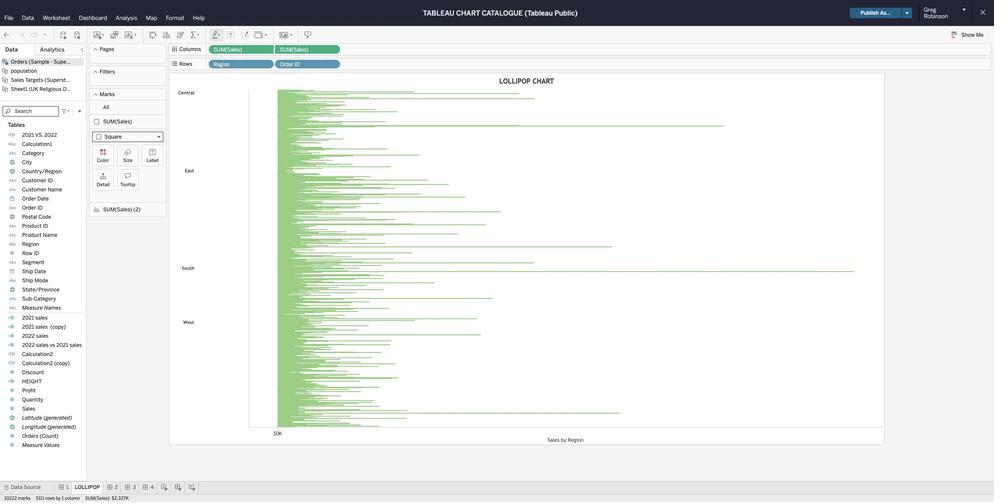 Task type: locate. For each thing, give the bounding box(es) containing it.
0 vertical spatial orders
[[11, 59, 27, 65]]

2 customer from the top
[[22, 187, 46, 193]]

1 vertical spatial (generated)
[[48, 424, 76, 430]]

0 vertical spatial chart
[[456, 9, 480, 17]]

orders up population
[[11, 59, 27, 65]]

duplicate image
[[110, 31, 119, 39]]

2021 left the vs.
[[22, 132, 34, 138]]

(generated) for longitude (generated)
[[48, 424, 76, 430]]

date
[[37, 196, 49, 202], [34, 268, 46, 274]]

region down highlight icon
[[214, 62, 230, 68]]

0 vertical spatial date
[[37, 196, 49, 202]]

vs.
[[35, 132, 43, 138]]

order down show/hide cards image at top left
[[280, 62, 294, 68]]

marks
[[18, 496, 31, 501]]

0 vertical spatial product
[[22, 223, 42, 229]]

1 vertical spatial measure
[[22, 442, 43, 448]]

calculation2 for calculation2 (copy)
[[22, 360, 53, 366]]

order up postal
[[22, 205, 36, 211]]

worksheet
[[43, 15, 70, 21]]

2022 down the 2022 sales
[[22, 342, 35, 348]]

2021 up the 2022 sales
[[22, 324, 34, 330]]

1 vertical spatial chart
[[533, 77, 554, 85]]

tooltip
[[120, 182, 135, 188]]

2021 down measure names
[[22, 315, 34, 321]]

marks. press enter to open the view data window.. use arrow keys to navigate data visualization elements. image
[[249, 90, 883, 427]]

sum(sales) down show/hide cards image at top left
[[280, 47, 308, 53]]

rows
[[45, 496, 55, 501]]

0 horizontal spatial lollipop
[[75, 484, 100, 490]]

1 customer from the top
[[22, 177, 46, 183]]

2 vertical spatial data
[[11, 484, 22, 490]]

calculation2
[[22, 351, 53, 357], [22, 360, 53, 366]]

2022 down 2021 sales  (copy)
[[22, 333, 35, 339]]

color
[[97, 158, 109, 163]]

2 measure from the top
[[22, 442, 43, 448]]

2021 sales
[[22, 315, 49, 321]]

new worksheet image
[[93, 31, 105, 39]]

measure
[[22, 305, 43, 311], [22, 442, 43, 448]]

customer
[[22, 177, 46, 183], [22, 187, 46, 193]]

measure down sub-
[[22, 305, 43, 311]]

sub-
[[22, 296, 34, 302]]

category down the "calculation1"
[[22, 150, 45, 156]]

ship down ship date
[[22, 277, 33, 284]]

0 horizontal spatial region
[[22, 241, 39, 247]]

robinson
[[924, 13, 948, 19]]

measure for measure names
[[22, 305, 43, 311]]

product for product name
[[22, 232, 42, 238]]

product down postal
[[22, 223, 42, 229]]

name down product id
[[43, 232, 57, 238]]

redo image
[[16, 31, 25, 39]]

order
[[280, 62, 294, 68], [22, 196, 36, 202], [22, 205, 36, 211]]

1 vertical spatial orders
[[22, 433, 38, 439]]

1 vertical spatial lollipop
[[75, 484, 100, 490]]

product name
[[22, 232, 57, 238]]

0 vertical spatial (generated)
[[43, 415, 72, 421]]

1 up column
[[66, 484, 69, 490]]

$2,327k
[[112, 496, 129, 501]]

1 vertical spatial (copy)
[[54, 360, 70, 366]]

sales up 2021 sales  (copy)
[[35, 315, 48, 321]]

0 vertical spatial name
[[48, 187, 62, 193]]

(copy) up vs
[[50, 324, 66, 330]]

product
[[22, 223, 42, 229], [22, 232, 42, 238]]

sales left vs
[[36, 342, 49, 348]]

region up row id
[[22, 241, 39, 247]]

id
[[295, 62, 300, 68], [48, 177, 53, 183], [37, 205, 43, 211], [43, 223, 48, 229], [34, 250, 39, 256]]

0 vertical spatial data
[[22, 15, 34, 21]]

1 vertical spatial date
[[34, 268, 46, 274]]

format workbook image
[[240, 31, 249, 39]]

1 vertical spatial product
[[22, 232, 42, 238]]

lollipop
[[499, 77, 531, 85], [75, 484, 100, 490]]

category up measure names
[[34, 296, 56, 302]]

customer down country/region
[[22, 177, 46, 183]]

date for ship date
[[34, 268, 46, 274]]

2 vertical spatial 2022
[[22, 342, 35, 348]]

0 vertical spatial measure
[[22, 305, 43, 311]]

filters
[[100, 69, 115, 75]]

1 vertical spatial customer
[[22, 187, 46, 193]]

name for product name
[[43, 232, 57, 238]]

publish as... button
[[850, 8, 901, 18]]

0 vertical spatial customer
[[22, 177, 46, 183]]

1 horizontal spatial chart
[[533, 77, 554, 85]]

0 horizontal spatial order id
[[22, 205, 43, 211]]

sales for 2021 sales  (copy)
[[35, 324, 48, 330]]

chart
[[456, 9, 480, 17], [533, 77, 554, 85]]

detail
[[97, 182, 110, 188]]

order down the customer name
[[22, 196, 36, 202]]

0 horizontal spatial chart
[[456, 9, 480, 17]]

names
[[44, 305, 61, 311]]

swap rows and columns image
[[149, 31, 157, 39]]

ship date
[[22, 268, 46, 274]]

sales for 2022 sales
[[36, 333, 49, 339]]

1 vertical spatial ship
[[22, 277, 33, 284]]

data up replay animation image
[[22, 15, 34, 21]]

ship
[[22, 268, 33, 274], [22, 277, 33, 284]]

name for customer name
[[48, 187, 62, 193]]

1 vertical spatial calculation2
[[22, 360, 53, 366]]

product for product id
[[22, 223, 42, 229]]

1 horizontal spatial 1
[[66, 484, 69, 490]]

date for order date
[[37, 196, 49, 202]]

name
[[48, 187, 62, 193], [43, 232, 57, 238]]

sum(sales) down show mark labels image
[[214, 47, 242, 53]]

data down undo image
[[5, 46, 18, 53]]

0 vertical spatial ship
[[22, 268, 33, 274]]

category
[[22, 150, 45, 156], [34, 296, 56, 302]]

lollipop chart
[[499, 77, 554, 85]]

customer up order date
[[22, 187, 46, 193]]

format
[[166, 15, 184, 21]]

measure names
[[22, 305, 61, 311]]

10222 marks
[[4, 496, 31, 501]]

pages
[[100, 46, 114, 52]]

customer for customer id
[[22, 177, 46, 183]]

2021
[[22, 132, 34, 138], [22, 315, 34, 321], [22, 324, 34, 330], [56, 342, 68, 348]]

(generated) up longitude (generated)
[[43, 415, 72, 421]]

dashboard
[[79, 15, 107, 21]]

segment
[[22, 259, 44, 265]]

(count)
[[40, 433, 58, 439]]

date up mode on the bottom
[[34, 268, 46, 274]]

order id up postal
[[22, 205, 43, 211]]

sum(sales)
[[214, 47, 242, 53], [280, 47, 308, 53], [103, 119, 132, 125], [103, 207, 132, 213]]

2021 sales  (copy)
[[22, 324, 66, 330]]

2021 vs. 2022
[[22, 132, 57, 138]]

0 vertical spatial region
[[214, 62, 230, 68]]

0 vertical spatial calculation2
[[22, 351, 53, 357]]

sales
[[35, 315, 48, 321], [35, 324, 48, 330], [36, 333, 49, 339], [36, 342, 49, 348], [69, 342, 82, 348]]

measure down orders (count)
[[22, 442, 43, 448]]

1 horizontal spatial order id
[[280, 62, 300, 68]]

orders down longitude
[[22, 433, 38, 439]]

calculation2 (copy)
[[22, 360, 70, 366]]

order id down show/hide cards image at top left
[[280, 62, 300, 68]]

2 ship from the top
[[22, 277, 33, 284]]

calculation2 up discount
[[22, 360, 53, 366]]

show/hide cards image
[[279, 31, 293, 39]]

2022 right the vs.
[[44, 132, 57, 138]]

0 vertical spatial order
[[280, 62, 294, 68]]

0 vertical spatial (copy)
[[50, 324, 66, 330]]

1 product from the top
[[22, 223, 42, 229]]

2022 for 2022 sales vs 2021 sales
[[22, 342, 35, 348]]

3
[[133, 484, 136, 490]]

ship for ship date
[[22, 268, 33, 274]]

new data source image
[[59, 31, 68, 39]]

1 ship from the top
[[22, 268, 33, 274]]

(copy) down vs
[[54, 360, 70, 366]]

sum(sales) down all on the top left
[[103, 119, 132, 125]]

by
[[56, 496, 61, 501]]

1 horizontal spatial lollipop
[[499, 77, 531, 85]]

order id
[[280, 62, 300, 68], [22, 205, 43, 211]]

sub-category
[[22, 296, 56, 302]]

4
[[151, 484, 154, 490]]

tableau chart catalogue (tableau public)
[[423, 9, 578, 17]]

sales down 2021 sales
[[35, 324, 48, 330]]

name down customer id at the left of the page
[[48, 187, 62, 193]]

2 product from the top
[[22, 232, 42, 238]]

columns
[[179, 46, 201, 52]]

sales down 2021 sales  (copy)
[[36, 333, 49, 339]]

sales for 2021 sales
[[35, 315, 48, 321]]

0 vertical spatial 2022
[[44, 132, 57, 138]]

(tableau
[[525, 9, 553, 17]]

sales
[[22, 406, 35, 412]]

(copy)
[[50, 324, 66, 330], [54, 360, 70, 366]]

1
[[66, 484, 69, 490], [62, 496, 64, 501]]

0 vertical spatial 1
[[66, 484, 69, 490]]

lollipop for lollipop
[[75, 484, 100, 490]]

ship mode
[[22, 277, 48, 284]]

product down product id
[[22, 232, 42, 238]]

0 vertical spatial lollipop
[[499, 77, 531, 85]]

orders (count)
[[22, 433, 58, 439]]

tableau
[[423, 9, 454, 17]]

customer id
[[22, 177, 53, 183]]

Search text field
[[3, 106, 59, 116]]

1 vertical spatial name
[[43, 232, 57, 238]]

0 vertical spatial category
[[22, 150, 45, 156]]

date down the customer name
[[37, 196, 49, 202]]

(generated) up (count)
[[48, 424, 76, 430]]

1 vertical spatial 2022
[[22, 333, 35, 339]]

ship down segment
[[22, 268, 33, 274]]

(generated) for latitude (generated)
[[43, 415, 72, 421]]

1 measure from the top
[[22, 305, 43, 311]]

data up 10222 marks
[[11, 484, 22, 490]]

1 calculation2 from the top
[[22, 351, 53, 357]]

1 right by
[[62, 496, 64, 501]]

5111
[[36, 496, 44, 501]]

2022
[[44, 132, 57, 138], [22, 333, 35, 339], [22, 342, 35, 348]]

2 calculation2 from the top
[[22, 360, 53, 366]]

calculation2 up calculation2 (copy)
[[22, 351, 53, 357]]

0 horizontal spatial 1
[[62, 496, 64, 501]]

5111 rows by 1 column
[[36, 496, 80, 501]]



Task type: vqa. For each thing, say whether or not it's contained in the screenshot.
greg.robinson3551 icon
no



Task type: describe. For each thing, give the bounding box(es) containing it.
discount
[[22, 369, 44, 375]]

tables
[[8, 122, 25, 128]]

measure for measure values
[[22, 442, 43, 448]]

size
[[123, 158, 132, 163]]

(2)
[[133, 207, 141, 213]]

vs
[[50, 342, 55, 348]]

label
[[146, 158, 159, 163]]

10222
[[4, 496, 17, 501]]

help
[[193, 15, 205, 21]]

replay animation image
[[42, 32, 48, 37]]

city
[[22, 159, 32, 165]]

-
[[51, 59, 52, 65]]

orders (sample - superstore (5))
[[11, 59, 91, 65]]

catalogue
[[482, 9, 523, 17]]

lollipop for lollipop chart
[[499, 77, 531, 85]]

(sample
[[29, 59, 49, 65]]

mode
[[34, 277, 48, 284]]

fit image
[[254, 31, 268, 39]]

collapse image
[[79, 47, 84, 52]]

row id
[[22, 250, 39, 256]]

latitude
[[22, 415, 42, 421]]

1 vertical spatial order id
[[22, 205, 43, 211]]

sum(sales) left (2)
[[103, 207, 132, 213]]

postal
[[22, 214, 37, 220]]

state/province
[[22, 287, 59, 293]]

2021 for 2021 vs. 2022
[[22, 132, 34, 138]]

latitude (generated)
[[22, 415, 72, 421]]

publish as...
[[861, 10, 891, 16]]

2 vertical spatial order
[[22, 205, 36, 211]]

map
[[146, 15, 157, 21]]

ship for ship mode
[[22, 277, 33, 284]]

religious
[[39, 86, 62, 92]]

me
[[976, 32, 984, 38]]

row
[[22, 250, 32, 256]]

1 vertical spatial category
[[34, 296, 56, 302]]

order date
[[22, 196, 49, 202]]

longitude
[[22, 424, 46, 430]]

column
[[65, 496, 80, 501]]

superstore
[[54, 59, 81, 65]]

postal code
[[22, 214, 51, 220]]

sorted descending by sum of sales within order id image
[[176, 31, 185, 39]]

calculation1
[[22, 141, 52, 147]]

analysis
[[116, 15, 137, 21]]

calculation2 for calculation2
[[22, 351, 53, 357]]

chart for lollipop
[[533, 77, 554, 85]]

highlight image
[[211, 31, 221, 39]]

file
[[4, 15, 13, 21]]

2021 for 2021 sales
[[22, 315, 34, 321]]

download image
[[304, 31, 312, 39]]

analytics
[[40, 46, 65, 53]]

1 vertical spatial order
[[22, 196, 36, 202]]

1 vertical spatial 1
[[62, 496, 64, 501]]

2
[[115, 484, 118, 490]]

2021 right vs
[[56, 342, 68, 348]]

show mark labels image
[[227, 31, 235, 39]]

values
[[44, 442, 60, 448]]

customer for customer name
[[22, 187, 46, 193]]

source
[[24, 484, 41, 490]]

2022 sales
[[22, 333, 49, 339]]

sum(sales):
[[85, 496, 110, 501]]

greg robinson
[[924, 6, 948, 19]]

sum(sales): $2,327k
[[85, 496, 129, 501]]

replay animation image
[[30, 31, 39, 39]]

longitude (generated)
[[22, 424, 76, 430]]

height
[[22, 378, 42, 384]]

country/region
[[22, 168, 62, 174]]

show me
[[962, 32, 984, 38]]

demographics)
[[63, 86, 100, 92]]

population
[[11, 68, 37, 74]]

sheet1 (uk religious demographics)
[[11, 86, 100, 92]]

quantity
[[22, 397, 43, 403]]

all
[[103, 104, 109, 110]]

profit
[[22, 388, 36, 394]]

measure values
[[22, 442, 60, 448]]

publish
[[861, 10, 879, 16]]

totals image
[[190, 31, 201, 39]]

sales for 2022 sales vs 2021 sales
[[36, 342, 49, 348]]

(5))
[[82, 59, 91, 65]]

sales right vs
[[69, 342, 82, 348]]

(uk
[[29, 86, 38, 92]]

2022 for 2022 sales
[[22, 333, 35, 339]]

orders for orders (sample - superstore (5))
[[11, 59, 27, 65]]

1 vertical spatial data
[[5, 46, 18, 53]]

customer name
[[22, 187, 62, 193]]

0 vertical spatial order id
[[280, 62, 300, 68]]

data source
[[11, 484, 41, 490]]

sheet1
[[11, 86, 28, 92]]

code
[[38, 214, 51, 220]]

rows
[[179, 61, 192, 67]]

show
[[962, 32, 975, 38]]

2022 sales vs 2021 sales
[[22, 342, 82, 348]]

1 horizontal spatial region
[[214, 62, 230, 68]]

sum(sales) (2)
[[103, 207, 141, 213]]

chart for tableau
[[456, 9, 480, 17]]

sorted ascending by sum of sales within order id image
[[162, 31, 171, 39]]

pause auto updates image
[[73, 31, 82, 39]]

public)
[[555, 9, 578, 17]]

greg
[[924, 6, 936, 13]]

1 vertical spatial region
[[22, 241, 39, 247]]

clear sheet image
[[124, 31, 138, 39]]

undo image
[[3, 31, 11, 39]]

orders for orders (count)
[[22, 433, 38, 439]]

product id
[[22, 223, 48, 229]]

as...
[[880, 10, 891, 16]]

2021 for 2021 sales  (copy)
[[22, 324, 34, 330]]

marks
[[100, 91, 115, 97]]



